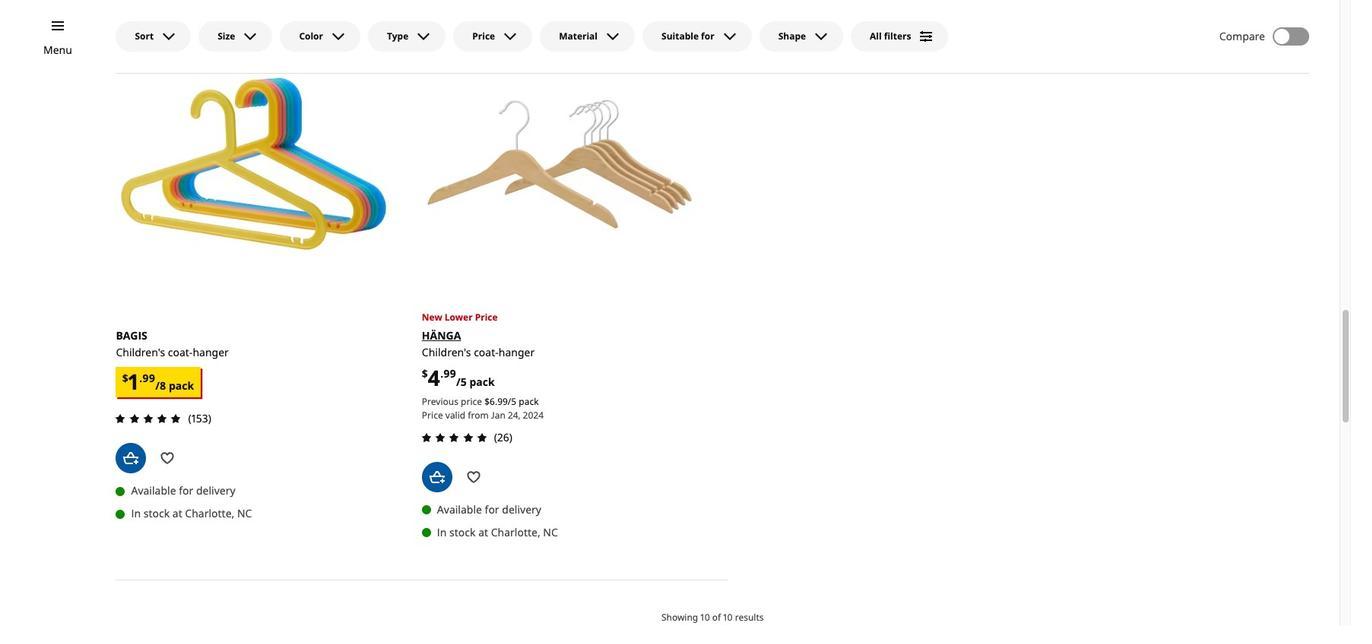 Task type: describe. For each thing, give the bounding box(es) containing it.
hanger inside 'new lower price hänga children's coat-hanger $ 4 . 99 /5 pack previous price $ 6 . 99 /5 pack price valid from jan 24, 2024'
[[499, 345, 535, 359]]

/8
[[155, 379, 166, 393]]

size
[[218, 30, 235, 43]]

hänga
[[422, 328, 461, 343]]

material button
[[540, 21, 635, 52]]

for inside popup button
[[701, 30, 715, 43]]

pack inside $ 1 . 99 /8 pack
[[169, 379, 194, 393]]

all filters
[[870, 30, 911, 43]]

type button
[[368, 21, 446, 52]]

1 horizontal spatial .
[[440, 367, 443, 381]]

$ inside $ 1 . 99 /8 pack
[[122, 371, 128, 386]]

hanger inside bagis children's coat-hanger
[[193, 345, 229, 359]]

filters
[[884, 30, 911, 43]]

1 vertical spatial available
[[437, 503, 482, 517]]

1 horizontal spatial 99
[[443, 367, 456, 381]]

2 10 from the left
[[723, 611, 733, 624]]

lower
[[445, 311, 473, 324]]

price inside popup button
[[472, 30, 495, 43]]

bagis
[[116, 328, 147, 343]]

2 horizontal spatial .
[[495, 395, 497, 408]]

1 horizontal spatial for
[[485, 503, 499, 517]]

0 horizontal spatial available for delivery
[[131, 484, 235, 498]]

0 vertical spatial available
[[131, 484, 176, 498]]

99 inside $ 1 . 99 /8 pack
[[142, 371, 155, 386]]

review: 4.8 out of 5 stars. total reviews: 26 image
[[417, 429, 491, 447]]

new
[[422, 311, 442, 324]]

0 vertical spatial charlotte,
[[185, 507, 234, 521]]

shape
[[778, 30, 806, 43]]

1 10 from the left
[[701, 611, 710, 624]]

children's inside bagis children's coat-hanger
[[116, 345, 165, 359]]

showing 10 of 10 results
[[661, 611, 764, 624]]

bagis children's coat-hanger
[[116, 328, 229, 359]]

children's inside 'new lower price hänga children's coat-hanger $ 4 . 99 /5 pack previous price $ 6 . 99 /5 pack price valid from jan 24, 2024'
[[422, 345, 471, 359]]

1 vertical spatial for
[[179, 484, 193, 498]]

valid
[[445, 409, 466, 422]]

menu button
[[43, 42, 72, 59]]

menu
[[43, 43, 72, 57]]

1
[[128, 367, 139, 396]]

size button
[[199, 21, 273, 52]]

1 horizontal spatial in stock at charlotte, nc
[[437, 525, 558, 540]]

results
[[735, 611, 764, 624]]

2 vertical spatial price
[[422, 409, 443, 422]]

suitable for button
[[643, 21, 752, 52]]

0 vertical spatial /5
[[456, 375, 467, 389]]

0 horizontal spatial stock
[[144, 507, 170, 521]]

sort button
[[116, 21, 191, 52]]

showing
[[661, 611, 698, 624]]

price button
[[453, 21, 532, 52]]

shape button
[[759, 21, 843, 52]]

0 vertical spatial in stock at charlotte, nc
[[131, 507, 252, 521]]

sort
[[135, 30, 154, 43]]

from
[[468, 409, 489, 422]]

4
[[428, 363, 440, 392]]



Task type: locate. For each thing, give the bounding box(es) containing it.
1 horizontal spatial available
[[437, 503, 482, 517]]

pack up 2024
[[519, 395, 539, 408]]

price
[[472, 30, 495, 43], [475, 311, 498, 324], [422, 409, 443, 422]]

at
[[172, 507, 182, 521], [478, 525, 488, 540]]

1 vertical spatial /5
[[508, 395, 516, 408]]

1 horizontal spatial /5
[[508, 395, 516, 408]]

1 horizontal spatial 10
[[723, 611, 733, 624]]

delivery down (153)
[[196, 484, 235, 498]]

2 coat- from the left
[[474, 345, 499, 359]]

1 horizontal spatial coat-
[[474, 345, 499, 359]]

1 vertical spatial in
[[437, 525, 447, 540]]

pack up the 6
[[469, 375, 495, 389]]

0 horizontal spatial 10
[[701, 611, 710, 624]]

review: 4.9 out of 5 stars. total reviews: 153 image
[[111, 410, 185, 428]]

suitable
[[662, 30, 699, 43]]

available
[[131, 484, 176, 498], [437, 503, 482, 517]]

0 horizontal spatial .
[[139, 371, 142, 386]]

. left /8
[[139, 371, 142, 386]]

price
[[461, 395, 482, 408]]

99 right 4
[[443, 367, 456, 381]]

10 left the of at the right
[[701, 611, 710, 624]]

1 horizontal spatial at
[[478, 525, 488, 540]]

2 vertical spatial for
[[485, 503, 499, 517]]

$ right price
[[484, 395, 490, 408]]

0 horizontal spatial nc
[[237, 507, 252, 521]]

24,
[[508, 409, 521, 422]]

.
[[440, 367, 443, 381], [139, 371, 142, 386], [495, 395, 497, 408]]

1 horizontal spatial charlotte,
[[491, 525, 540, 540]]

1 horizontal spatial hanger
[[499, 345, 535, 359]]

1 horizontal spatial $
[[422, 367, 428, 381]]

pack
[[469, 375, 495, 389], [169, 379, 194, 393], [519, 395, 539, 408]]

0 horizontal spatial $
[[122, 371, 128, 386]]

(153)
[[188, 412, 211, 426]]

1 horizontal spatial in
[[437, 525, 447, 540]]

1 vertical spatial at
[[478, 525, 488, 540]]

. up jan
[[495, 395, 497, 408]]

$
[[422, 367, 428, 381], [122, 371, 128, 386], [484, 395, 490, 408]]

2024
[[523, 409, 544, 422]]

2 children's from the left
[[422, 345, 471, 359]]

nc
[[237, 507, 252, 521], [543, 525, 558, 540]]

/5 up price
[[456, 375, 467, 389]]

coat- up the 6
[[474, 345, 499, 359]]

available for delivery
[[131, 484, 235, 498], [437, 503, 541, 517]]

all filters button
[[851, 21, 949, 52]]

pack right /8
[[169, 379, 194, 393]]

0 vertical spatial nc
[[237, 507, 252, 521]]

1 horizontal spatial available for delivery
[[437, 503, 541, 517]]

for right "suitable"
[[701, 30, 715, 43]]

charlotte,
[[185, 507, 234, 521], [491, 525, 540, 540]]

/5 up 24,
[[508, 395, 516, 408]]

new lower price hänga children's coat-hanger $ 4 . 99 /5 pack previous price $ 6 . 99 /5 pack price valid from jan 24, 2024
[[422, 311, 544, 422]]

. inside $ 1 . 99 /8 pack
[[139, 371, 142, 386]]

99 right the 6
[[497, 395, 508, 408]]

2 horizontal spatial 99
[[497, 395, 508, 408]]

hanger up 24,
[[499, 345, 535, 359]]

1 horizontal spatial stock
[[449, 525, 476, 540]]

available for delivery down (26)
[[437, 503, 541, 517]]

material
[[559, 30, 598, 43]]

all
[[870, 30, 882, 43]]

available down review: 4.9 out of 5 stars. total reviews: 153 image on the left of page
[[131, 484, 176, 498]]

0 vertical spatial stock
[[144, 507, 170, 521]]

99
[[443, 367, 456, 381], [142, 371, 155, 386], [497, 395, 508, 408]]

99 right "1"
[[142, 371, 155, 386]]

1 horizontal spatial pack
[[469, 375, 495, 389]]

10 right the of at the right
[[723, 611, 733, 624]]

. up previous
[[440, 367, 443, 381]]

delivery
[[196, 484, 235, 498], [502, 503, 541, 517]]

1 vertical spatial charlotte,
[[491, 525, 540, 540]]

1 vertical spatial stock
[[449, 525, 476, 540]]

coat- inside bagis children's coat-hanger
[[168, 345, 193, 359]]

children's down bagis
[[116, 345, 165, 359]]

0 vertical spatial at
[[172, 507, 182, 521]]

0 horizontal spatial coat-
[[168, 345, 193, 359]]

0 horizontal spatial 99
[[142, 371, 155, 386]]

0 horizontal spatial in
[[131, 507, 141, 521]]

1 vertical spatial delivery
[[502, 503, 541, 517]]

(26)
[[494, 430, 513, 445]]

1 horizontal spatial children's
[[422, 345, 471, 359]]

1 hanger from the left
[[193, 345, 229, 359]]

0 horizontal spatial at
[[172, 507, 182, 521]]

type
[[387, 30, 409, 43]]

color button
[[280, 21, 360, 52]]

1 horizontal spatial delivery
[[502, 503, 541, 517]]

1 vertical spatial price
[[475, 311, 498, 324]]

2 hanger from the left
[[499, 345, 535, 359]]

10
[[701, 611, 710, 624], [723, 611, 733, 624]]

children's down hänga
[[422, 345, 471, 359]]

stock
[[144, 507, 170, 521], [449, 525, 476, 540]]

0 horizontal spatial /5
[[456, 375, 467, 389]]

coat- inside 'new lower price hänga children's coat-hanger $ 4 . 99 /5 pack previous price $ 6 . 99 /5 pack price valid from jan 24, 2024'
[[474, 345, 499, 359]]

$ 1 . 99 /8 pack
[[122, 367, 194, 396]]

2 horizontal spatial pack
[[519, 395, 539, 408]]

$ up previous
[[422, 367, 428, 381]]

0 horizontal spatial in stock at charlotte, nc
[[131, 507, 252, 521]]

1 children's from the left
[[116, 345, 165, 359]]

children's
[[116, 345, 165, 359], [422, 345, 471, 359]]

0 horizontal spatial available
[[131, 484, 176, 498]]

/5
[[456, 375, 467, 389], [508, 395, 516, 408]]

available down review: 4.8 out of 5 stars. total reviews: 26 image
[[437, 503, 482, 517]]

1 vertical spatial in stock at charlotte, nc
[[437, 525, 558, 540]]

suitable for
[[662, 30, 715, 43]]

1 vertical spatial nc
[[543, 525, 558, 540]]

1 vertical spatial available for delivery
[[437, 503, 541, 517]]

0 horizontal spatial delivery
[[196, 484, 235, 498]]

0 horizontal spatial charlotte,
[[185, 507, 234, 521]]

coat- up $ 1 . 99 /8 pack
[[168, 345, 193, 359]]

2 horizontal spatial for
[[701, 30, 715, 43]]

hanger up $ 1 . 99 /8 pack
[[193, 345, 229, 359]]

1 horizontal spatial nc
[[543, 525, 558, 540]]

0 horizontal spatial for
[[179, 484, 193, 498]]

for down (153)
[[179, 484, 193, 498]]

0 vertical spatial in
[[131, 507, 141, 521]]

in stock at charlotte, nc
[[131, 507, 252, 521], [437, 525, 558, 540]]

0 vertical spatial available for delivery
[[131, 484, 235, 498]]

0 horizontal spatial pack
[[169, 379, 194, 393]]

of
[[712, 611, 721, 624]]

2 horizontal spatial $
[[484, 395, 490, 408]]

0 vertical spatial delivery
[[196, 484, 235, 498]]

color
[[299, 30, 323, 43]]

coat-
[[168, 345, 193, 359], [474, 345, 499, 359]]

available for delivery down (153)
[[131, 484, 235, 498]]

6
[[490, 395, 495, 408]]

0 horizontal spatial hanger
[[193, 345, 229, 359]]

hanger
[[193, 345, 229, 359], [499, 345, 535, 359]]

0 vertical spatial for
[[701, 30, 715, 43]]

in
[[131, 507, 141, 521], [437, 525, 447, 540]]

previous
[[422, 395, 458, 408]]

for
[[701, 30, 715, 43], [179, 484, 193, 498], [485, 503, 499, 517]]

delivery down (26)
[[502, 503, 541, 517]]

0 vertical spatial price
[[472, 30, 495, 43]]

compare
[[1219, 29, 1265, 43]]

$ left /8
[[122, 371, 128, 386]]

0 horizontal spatial children's
[[116, 345, 165, 359]]

for down (26)
[[485, 503, 499, 517]]

jan
[[491, 409, 506, 422]]

1 coat- from the left
[[168, 345, 193, 359]]



Task type: vqa. For each thing, say whether or not it's contained in the screenshot.
New Lower Price HÄNGA Children's coat-hanger $ 4 . 99 /5 pack Previous price $ 6 . 99 /5 pack Price valid from Jan 24, 2024
yes



